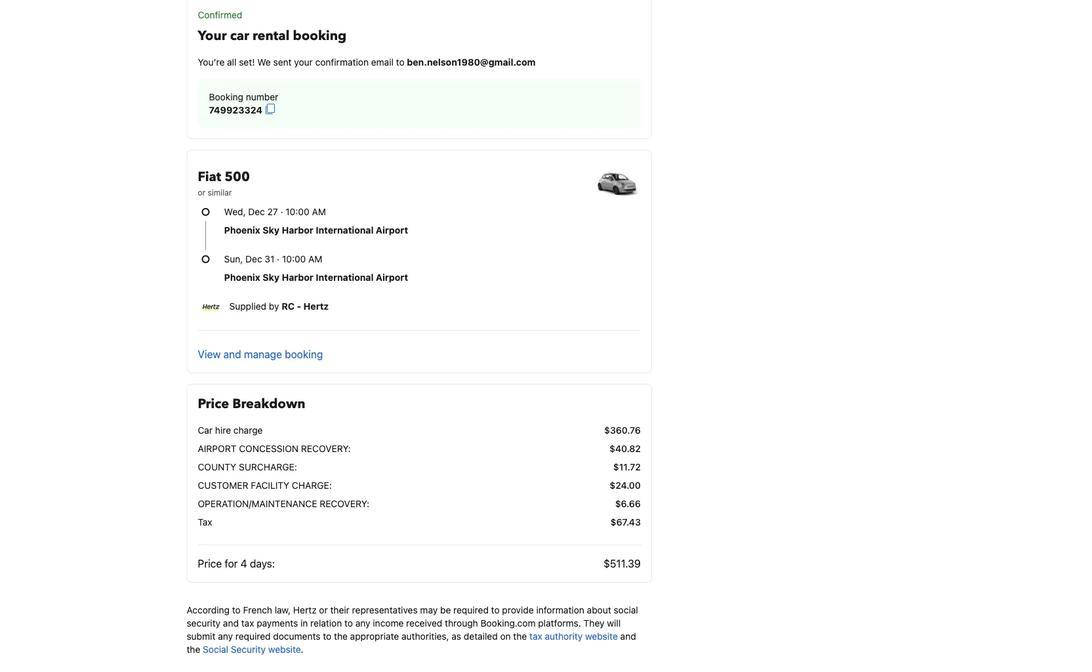 Task type: describe. For each thing, give the bounding box(es) containing it.
$11.72
[[613, 462, 641, 472]]

1 horizontal spatial required
[[453, 605, 489, 615]]

manage
[[244, 348, 282, 361]]

your
[[294, 57, 313, 68]]

confirmation
[[315, 57, 369, 68]]

0 horizontal spatial required
[[235, 631, 271, 642]]

they
[[584, 618, 605, 629]]

$6.66
[[615, 498, 641, 509]]

rental
[[253, 27, 290, 45]]

security
[[231, 644, 266, 655]]

tax authority website
[[530, 631, 618, 642]]

view and manage booking link
[[198, 346, 641, 362]]

$360.76
[[604, 425, 641, 436]]

submit
[[187, 631, 215, 642]]

breakdown
[[232, 395, 306, 413]]

to right email at the left top of page
[[396, 57, 405, 68]]

am for sun, dec 31 · 10:00 am
[[308, 254, 323, 264]]

car
[[230, 27, 249, 45]]

law,
[[275, 605, 291, 615]]

authorities,
[[402, 631, 449, 642]]

the inside 'and the'
[[187, 644, 200, 655]]

for
[[225, 557, 238, 570]]

facility
[[251, 480, 289, 491]]

hertz for law,
[[293, 605, 317, 615]]

fiat
[[198, 168, 221, 186]]

booking for your car rental booking
[[293, 27, 347, 45]]

your car rental booking
[[198, 27, 347, 45]]

on
[[500, 631, 511, 642]]

to down their
[[345, 618, 353, 629]]

fiat 500 or similar
[[198, 168, 250, 197]]

to down relation
[[323, 631, 332, 642]]

surcharge:
[[239, 462, 297, 472]]

tax
[[198, 517, 212, 528]]

and inside 'and the'
[[620, 631, 636, 642]]

booking for view and manage booking
[[285, 348, 323, 361]]

be
[[440, 605, 451, 615]]

customer facility charge:
[[198, 480, 332, 491]]

international for sun, dec 31 · 10:00 am
[[316, 272, 374, 283]]

confirmed status
[[198, 9, 641, 22]]

set!
[[239, 57, 255, 68]]

relation
[[310, 618, 342, 629]]

as
[[452, 631, 461, 642]]

you're
[[198, 57, 225, 68]]

your
[[198, 27, 227, 45]]

dec for wed,
[[248, 206, 265, 217]]

car
[[198, 425, 213, 436]]

2 horizontal spatial the
[[513, 631, 527, 642]]

security
[[187, 618, 221, 629]]

information
[[536, 605, 585, 615]]

about
[[587, 605, 611, 615]]

and inside according to french law, hertz or their representatives may be required to provide information about social security and tax payments in relation to any income received through booking.com platforms. they will submit any required documents to the appropriate authorities, as detailed on the
[[223, 618, 239, 629]]

$40.82
[[610, 443, 641, 454]]

booking number
[[209, 92, 278, 102]]

hire
[[215, 425, 231, 436]]

supplied by rc - hertz
[[229, 301, 329, 312]]

1 vertical spatial recovery:
[[320, 498, 369, 509]]

dec for sun,
[[245, 254, 262, 264]]

phoenix sky harbor international airport for wed, dec 27 · 10:00 am
[[224, 225, 408, 236]]

social
[[614, 605, 638, 615]]

according to french law, hertz or their representatives may be required to provide information about social security and tax payments in relation to any income received through booking.com platforms. they will submit any required documents to the appropriate authorities, as detailed on the
[[187, 605, 638, 642]]

phoenix sky harbor international airport for sun, dec 31 · 10:00 am
[[224, 272, 408, 283]]

social security website .
[[203, 644, 304, 655]]

tax authority website link
[[530, 631, 618, 642]]

representatives
[[352, 605, 418, 615]]

email
[[371, 57, 394, 68]]

rc
[[282, 301, 295, 312]]

payments
[[257, 618, 298, 629]]

sky for 31
[[263, 272, 280, 283]]

website for social security website .
[[268, 644, 301, 655]]

rc - hertz image
[[199, 301, 223, 313]]

view
[[198, 348, 221, 361]]

by
[[269, 301, 279, 312]]

operation/maintenance
[[198, 498, 317, 509]]

similar
[[208, 188, 232, 197]]

4
[[241, 557, 247, 570]]

and the
[[187, 631, 636, 655]]

1 horizontal spatial tax
[[530, 631, 542, 642]]



Task type: vqa. For each thing, say whether or not it's contained in the screenshot.


Task type: locate. For each thing, give the bounding box(es) containing it.
1 vertical spatial phoenix
[[224, 272, 260, 283]]

1 horizontal spatial ·
[[281, 206, 283, 217]]

harbor for 27
[[282, 225, 313, 236]]

0 vertical spatial dec
[[248, 206, 265, 217]]

airport
[[198, 443, 237, 454]]

sun, dec 31 · 10:00 am
[[224, 254, 323, 264]]

price for price breakdown
[[198, 395, 229, 413]]

1 sky from the top
[[263, 225, 280, 236]]

sky for 27
[[263, 225, 280, 236]]

0 vertical spatial booking
[[293, 27, 347, 45]]

price breakdown
[[198, 395, 306, 413]]

booking
[[209, 92, 243, 102]]

1 horizontal spatial website
[[585, 631, 618, 642]]

2 phoenix sky harbor international airport from the top
[[224, 272, 408, 283]]

airport for sun, dec 31 · 10:00 am
[[376, 272, 408, 283]]

2 price from the top
[[198, 557, 222, 570]]

0 vertical spatial price
[[198, 395, 229, 413]]

· right 27
[[281, 206, 283, 217]]

0 horizontal spatial the
[[187, 644, 200, 655]]

documents
[[273, 631, 321, 642]]

tax
[[241, 618, 254, 629], [530, 631, 542, 642]]

· for 27
[[281, 206, 283, 217]]

and inside view and manage booking link
[[224, 348, 241, 361]]

or inside according to french law, hertz or their representatives may be required to provide information about social security and tax payments in relation to any income received through booking.com platforms. they will submit any required documents to the appropriate authorities, as detailed on the
[[319, 605, 328, 615]]

according
[[187, 605, 230, 615]]

phoenix sky harbor international airport up -
[[224, 272, 408, 283]]

2 international from the top
[[316, 272, 374, 283]]

1 price from the top
[[198, 395, 229, 413]]

phoenix sky harbor international airport down wed, dec 27 · 10:00 am on the left top
[[224, 225, 408, 236]]

airport concession recovery:
[[198, 443, 351, 454]]

charge:
[[292, 480, 332, 491]]

hertz inside according to french law, hertz or their representatives may be required to provide information about social security and tax payments in relation to any income received through booking.com platforms. they will submit any required documents to the appropriate authorities, as detailed on the
[[293, 605, 317, 615]]

0 vertical spatial required
[[453, 605, 489, 615]]

any up the social
[[218, 631, 233, 642]]

website for tax authority website
[[585, 631, 618, 642]]

ben.nelson1980@gmail.com
[[407, 57, 536, 68]]

recovery: down charge:
[[320, 498, 369, 509]]

·
[[281, 206, 283, 217], [277, 254, 280, 264]]

platforms.
[[538, 618, 581, 629]]

phoenix down "sun,"
[[224, 272, 260, 283]]

harbor up -
[[282, 272, 313, 283]]

0 vertical spatial or
[[198, 188, 205, 197]]

required up through
[[453, 605, 489, 615]]

0 vertical spatial phoenix sky harbor international airport
[[224, 225, 408, 236]]

phoenix for wed,
[[224, 225, 260, 236]]

am right 27
[[312, 206, 326, 217]]

1 vertical spatial phoenix sky harbor international airport
[[224, 272, 408, 283]]

1 vertical spatial website
[[268, 644, 301, 655]]

0 horizontal spatial or
[[198, 188, 205, 197]]

wed, dec 27 · 10:00 am
[[224, 206, 326, 217]]

price for 4 days:
[[198, 557, 275, 570]]

customer
[[198, 480, 248, 491]]

2 vertical spatial and
[[620, 631, 636, 642]]

0 vertical spatial am
[[312, 206, 326, 217]]

any up "appropriate"
[[356, 618, 370, 629]]

we
[[257, 57, 271, 68]]

10:00
[[286, 206, 310, 217], [282, 254, 306, 264]]

income
[[373, 618, 404, 629]]

social security website link
[[203, 644, 301, 655]]

31
[[265, 254, 275, 264]]

airport for wed, dec 27 · 10:00 am
[[376, 225, 408, 236]]

to left "french"
[[232, 605, 241, 615]]

county
[[198, 462, 236, 472]]

dec
[[248, 206, 265, 217], [245, 254, 262, 264]]

price left for on the left
[[198, 557, 222, 570]]

all
[[227, 57, 237, 68]]

10:00 right 31 at the top of page
[[282, 254, 306, 264]]

10:00 for 31
[[282, 254, 306, 264]]

hertz
[[304, 301, 329, 312], [293, 605, 317, 615]]

10:00 right 27
[[286, 206, 310, 217]]

0 vertical spatial website
[[585, 631, 618, 642]]

1 vertical spatial harbor
[[282, 272, 313, 283]]

confirmed
[[198, 10, 242, 20]]

1 vertical spatial dec
[[245, 254, 262, 264]]

dec left 31 at the top of page
[[245, 254, 262, 264]]

phoenix for sun,
[[224, 272, 260, 283]]

0 vertical spatial hertz
[[304, 301, 329, 312]]

749923324
[[209, 105, 262, 115]]

1 harbor from the top
[[282, 225, 313, 236]]

social
[[203, 644, 228, 655]]

sky
[[263, 225, 280, 236], [263, 272, 280, 283]]

or
[[198, 188, 205, 197], [319, 605, 328, 615]]

county surcharge:
[[198, 462, 297, 472]]

0 vertical spatial tax
[[241, 618, 254, 629]]

1 vertical spatial 10:00
[[282, 254, 306, 264]]

1 horizontal spatial any
[[356, 618, 370, 629]]

27
[[267, 206, 278, 217]]

or inside fiat 500 or similar
[[198, 188, 205, 197]]

in
[[301, 618, 308, 629]]

international
[[316, 225, 374, 236], [316, 272, 374, 283]]

wed,
[[224, 206, 246, 217]]

and down will
[[620, 631, 636, 642]]

phoenix down "wed,"
[[224, 225, 260, 236]]

2 airport from the top
[[376, 272, 408, 283]]

view and manage booking
[[198, 348, 323, 361]]

required up social security website .
[[235, 631, 271, 642]]

international for wed, dec 27 · 10:00 am
[[316, 225, 374, 236]]

recovery:
[[301, 443, 351, 454], [320, 498, 369, 509]]

tax inside according to french law, hertz or their representatives may be required to provide information about social security and tax payments in relation to any income received through booking.com platforms. they will submit any required documents to the appropriate authorities, as detailed on the
[[241, 618, 254, 629]]

you're all set! we sent your confirmation email to ben.nelson1980@gmail.com
[[198, 57, 536, 68]]

required
[[453, 605, 489, 615], [235, 631, 271, 642]]

0 vertical spatial phoenix
[[224, 225, 260, 236]]

10:00 for 27
[[286, 206, 310, 217]]

am for wed, dec 27 · 10:00 am
[[312, 206, 326, 217]]

price for price for 4 days:
[[198, 557, 222, 570]]

2 phoenix from the top
[[224, 272, 260, 283]]

$24.00
[[610, 480, 641, 491]]

1 vertical spatial ·
[[277, 254, 280, 264]]

operation/maintenance recovery:
[[198, 498, 369, 509]]

hertz for -
[[304, 301, 329, 312]]

website down documents
[[268, 644, 301, 655]]

appropriate
[[350, 631, 399, 642]]

hertz right -
[[304, 301, 329, 312]]

booking.com
[[481, 618, 536, 629]]

to up 'booking.com'
[[491, 605, 500, 615]]

the down relation
[[334, 631, 348, 642]]

0 vertical spatial and
[[224, 348, 241, 361]]

website
[[585, 631, 618, 642], [268, 644, 301, 655]]

tax down platforms.
[[530, 631, 542, 642]]

.
[[301, 644, 304, 655]]

1 phoenix from the top
[[224, 225, 260, 236]]

the down submit
[[187, 644, 200, 655]]

1 vertical spatial required
[[235, 631, 271, 642]]

· right 31 at the top of page
[[277, 254, 280, 264]]

-
[[297, 301, 301, 312]]

website down they
[[585, 631, 618, 642]]

1 vertical spatial any
[[218, 631, 233, 642]]

sun,
[[224, 254, 243, 264]]

1 vertical spatial tax
[[530, 631, 542, 642]]

1 vertical spatial sky
[[263, 272, 280, 283]]

am
[[312, 206, 326, 217], [308, 254, 323, 264]]

the
[[334, 631, 348, 642], [513, 631, 527, 642], [187, 644, 200, 655]]

1 vertical spatial am
[[308, 254, 323, 264]]

sky down 27
[[263, 225, 280, 236]]

or up relation
[[319, 605, 328, 615]]

the right on
[[513, 631, 527, 642]]

price up car
[[198, 395, 229, 413]]

tax down "french"
[[241, 618, 254, 629]]

0 vertical spatial international
[[316, 225, 374, 236]]

harbor down wed, dec 27 · 10:00 am on the left top
[[282, 225, 313, 236]]

or down "fiat"
[[198, 188, 205, 197]]

am right 31 at the top of page
[[308, 254, 323, 264]]

1 international from the top
[[316, 225, 374, 236]]

0 vertical spatial sky
[[263, 225, 280, 236]]

car hire charge
[[198, 425, 263, 436]]

1 vertical spatial price
[[198, 557, 222, 570]]

500
[[224, 168, 250, 186]]

· for 31
[[277, 254, 280, 264]]

number
[[246, 92, 278, 102]]

may
[[420, 605, 438, 615]]

0 vertical spatial harbor
[[282, 225, 313, 236]]

charge
[[234, 425, 263, 436]]

price
[[198, 395, 229, 413], [198, 557, 222, 570]]

1 vertical spatial airport
[[376, 272, 408, 283]]

recovery: up charge:
[[301, 443, 351, 454]]

harbor
[[282, 225, 313, 236], [282, 272, 313, 283]]

0 vertical spatial recovery:
[[301, 443, 351, 454]]

and down according at the bottom left of page
[[223, 618, 239, 629]]

provide
[[502, 605, 534, 615]]

0 vertical spatial any
[[356, 618, 370, 629]]

will
[[607, 618, 621, 629]]

booking
[[293, 27, 347, 45], [285, 348, 323, 361]]

0 horizontal spatial ·
[[277, 254, 280, 264]]

and right view in the bottom left of the page
[[224, 348, 241, 361]]

detailed
[[464, 631, 498, 642]]

their
[[330, 605, 350, 615]]

supplied
[[229, 301, 266, 312]]

0 vertical spatial ·
[[281, 206, 283, 217]]

1 airport from the top
[[376, 225, 408, 236]]

booking right manage at the bottom left of page
[[285, 348, 323, 361]]

received
[[406, 618, 442, 629]]

0 horizontal spatial any
[[218, 631, 233, 642]]

hertz up in
[[293, 605, 317, 615]]

0 vertical spatial airport
[[376, 225, 408, 236]]

1 vertical spatial booking
[[285, 348, 323, 361]]

1 horizontal spatial or
[[319, 605, 328, 615]]

0 horizontal spatial tax
[[241, 618, 254, 629]]

1 horizontal spatial the
[[334, 631, 348, 642]]

2 harbor from the top
[[282, 272, 313, 283]]

booking up your
[[293, 27, 347, 45]]

1 vertical spatial international
[[316, 272, 374, 283]]

dec left 27
[[248, 206, 265, 217]]

through
[[445, 618, 478, 629]]

french
[[243, 605, 272, 615]]

1 vertical spatial or
[[319, 605, 328, 615]]

2 sky from the top
[[263, 272, 280, 283]]

phoenix sky harbor international airport
[[224, 225, 408, 236], [224, 272, 408, 283]]

harbor for 31
[[282, 272, 313, 283]]

1 phoenix sky harbor international airport from the top
[[224, 225, 408, 236]]

0 horizontal spatial website
[[268, 644, 301, 655]]

sky down 31 at the top of page
[[263, 272, 280, 283]]

days:
[[250, 557, 275, 570]]

concession
[[239, 443, 299, 454]]

$511.39
[[604, 557, 641, 570]]

0 vertical spatial 10:00
[[286, 206, 310, 217]]

1 vertical spatial hertz
[[293, 605, 317, 615]]

sent
[[273, 57, 292, 68]]

1 vertical spatial and
[[223, 618, 239, 629]]



